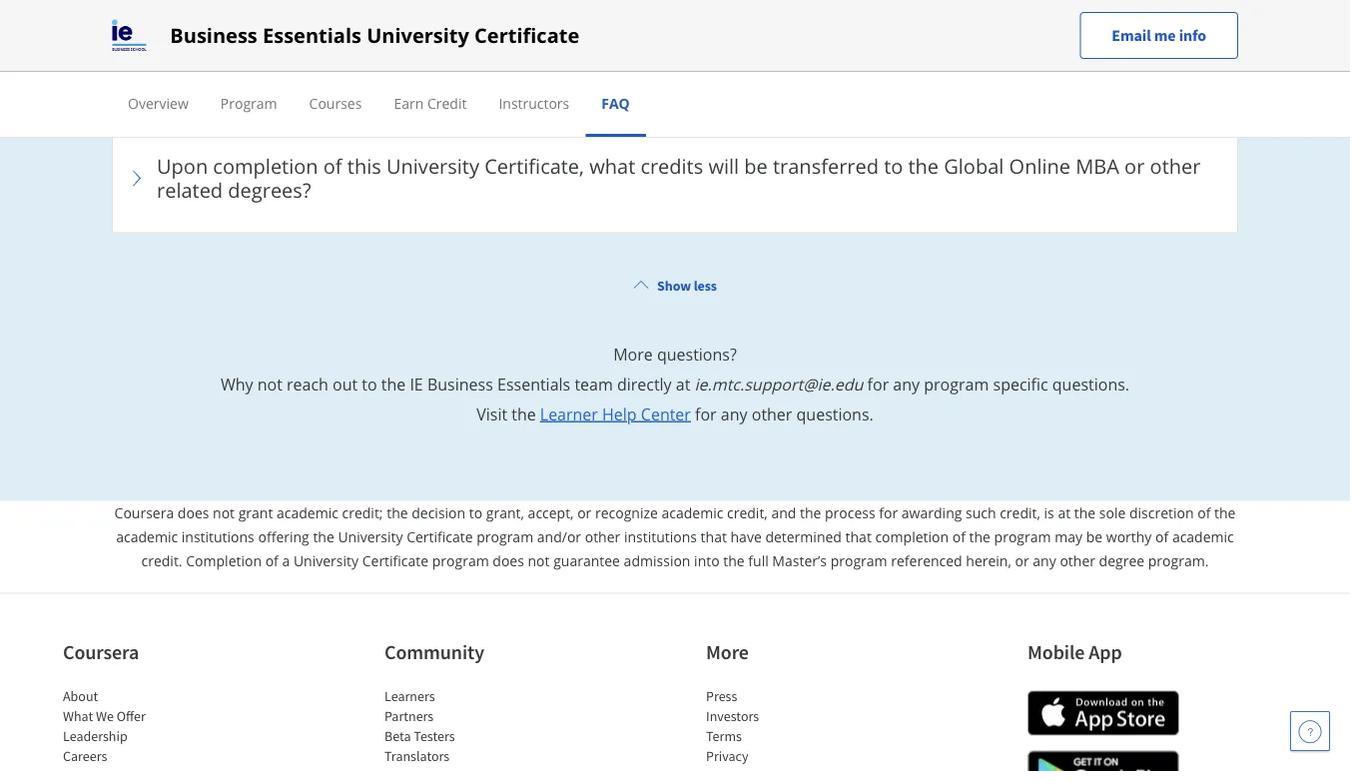 Task type: vqa. For each thing, say whether or not it's contained in the screenshot.
the left ROI
no



Task type: describe. For each thing, give the bounding box(es) containing it.
academic up credit.
[[116, 527, 178, 546]]

earn
[[394, 93, 424, 112]]

what
[[63, 707, 93, 725]]

completion inside coursera does not grant academic credit; the decision to grant, accept, or recognize academic credit, and the process for awarding such credit, is at the sole discretion of the academic institutions offering the university certificate program and/or other institutions that have determined that completion of the program may be worthy of academic credit. completion of a university certificate program does not guarantee admission into the full master's program referenced herein, or any other degree program.
[[876, 527, 949, 546]]

show less
[[658, 276, 717, 294]]

to inside more questions? why not reach out to the ie business essentials team directly at ie.mtc.support@ie.edu for any program specific questions. visit the learner help center for any other questions.
[[362, 373, 377, 394]]

grant
[[238, 503, 273, 522]]

may
[[1055, 527, 1083, 546]]

0 horizontal spatial will
[[301, 34, 332, 62]]

sole
[[1100, 503, 1126, 522]]

community
[[385, 639, 485, 664]]

press
[[706, 687, 738, 705]]

2023
[[1106, 34, 1152, 62]]

less
[[694, 276, 717, 294]]

1 vertical spatial does
[[493, 551, 524, 570]]

business essentials university certificate
[[170, 21, 580, 49]]

learners partners beta testers translators
[[385, 687, 455, 765]]

the right credit;
[[387, 503, 408, 522]]

or inside upon completion of this university certificate, what credits will be transferred to the global online mba or other related degrees?
[[1125, 152, 1145, 180]]

recognize
[[595, 503, 658, 522]]

of inside upon completion of this university certificate, what credits will be transferred to the global online mba or other related degrees?
[[324, 152, 342, 180]]

academic down 'discretion'
[[1173, 527, 1235, 546]]

app
[[1089, 639, 1123, 664]]

0 vertical spatial for
[[868, 373, 889, 394]]

beta
[[385, 727, 411, 745]]

not inside more questions? why not reach out to the ie business essentials team directly at ie.mtc.support@ie.edu for any program specific questions. visit the learner help center for any other questions.
[[258, 373, 283, 394]]

program
[[221, 93, 277, 112]]

the inside upon completion of this university certificate, what credits will be transferred to the global online mba or other related degrees?
[[909, 152, 939, 180]]

2 institutions from the left
[[624, 527, 697, 546]]

18th
[[1021, 34, 1063, 62]]

program link
[[221, 93, 277, 112]]

october
[[385, 34, 461, 62]]

this inside upon completion of this university certificate, what credits will be transferred to the global online mba or other related degrees?
[[348, 152, 381, 180]]

show less button
[[626, 267, 725, 303]]

0 vertical spatial does
[[178, 503, 209, 522]]

program inside more questions? why not reach out to the ie business essentials team directly at ie.mtc.support@ie.edu for any program specific questions. visit the learner help center for any other questions.
[[925, 373, 990, 394]]

for inside coursera does not grant academic credit; the decision to grant, accept, or recognize academic credit, and the process for awarding such credit, is at the sole discretion of the academic institutions offering the university certificate program and/or other institutions that have determined that completion of the program may be worthy of academic credit. completion of a university certificate program does not guarantee admission into the full master's program referenced herein, or any other degree program.
[[880, 503, 898, 522]]

completion inside upon completion of this university certificate, what credits will be transferred to the global online mba or other related degrees?
[[213, 152, 318, 180]]

the
[[149, 34, 183, 62]]

careers
[[63, 747, 107, 765]]

reach
[[287, 373, 329, 394]]

terms
[[706, 727, 742, 745]]

program down process
[[831, 551, 888, 570]]

and/or
[[537, 527, 582, 546]]

courses
[[309, 93, 362, 112]]

program. inside to join our upcoming webinar on 18th july 2023 to learn more about this program.
[[356, 58, 443, 86]]

help center image
[[1299, 719, 1323, 743]]

earn credit
[[394, 93, 467, 112]]

our
[[775, 34, 807, 62]]

download on the app store image
[[1028, 691, 1180, 736]]

mba
[[1076, 152, 1120, 180]]

the up determined
[[800, 503, 822, 522]]

academic up offering
[[277, 503, 339, 522]]

translators link
[[385, 747, 450, 765]]

decision
[[412, 503, 466, 522]]

this inside to join our upcoming webinar on 18th july 2023 to learn more about this program.
[[317, 58, 351, 86]]

accept,
[[528, 503, 574, 522]]

business inside more questions? why not reach out to the ie business essentials team directly at ie.mtc.support@ie.edu for any program specific questions. visit the learner help center for any other questions.
[[428, 373, 493, 394]]

learners link
[[385, 687, 435, 705]]

translators
[[385, 747, 450, 765]]

cohort
[[235, 34, 296, 62]]

master's
[[773, 551, 827, 570]]

chevron right image
[[125, 166, 149, 190]]

at inside coursera does not grant academic credit; the decision to grant, accept, or recognize academic credit, and the process for awarding such credit, is at the sole discretion of the academic institutions offering the university certificate program and/or other institutions that have determined that completion of the program may be worthy of academic credit. completion of a university certificate program does not guarantee admission into the full master's program referenced herein, or any other degree program.
[[1059, 503, 1071, 522]]

the right offering
[[313, 527, 335, 546]]

offer
[[117, 707, 146, 725]]

mobile
[[1028, 639, 1085, 664]]

any inside coursera does not grant academic credit; the decision to grant, accept, or recognize academic credit, and the process for awarding such credit, is at the sole discretion of the academic institutions offering the university certificate program and/or other institutions that have determined that completion of the program may be worthy of academic credit. completion of a university certificate program does not guarantee admission into the full master's program referenced herein, or any other degree program.
[[1033, 551, 1057, 570]]

is
[[1045, 503, 1055, 522]]

me
[[1155, 25, 1177, 45]]

upon completion of this university certificate, what credits will be transferred to the global online mba or other related degrees?
[[157, 152, 1201, 204]]

program down is
[[995, 527, 1052, 546]]

of left a
[[265, 551, 279, 570]]

team
[[575, 373, 613, 394]]

of down awarding
[[953, 527, 966, 546]]

2 credit, from the left
[[1000, 503, 1041, 522]]

degree
[[1100, 551, 1145, 570]]

what
[[590, 152, 636, 180]]

to left join
[[711, 34, 730, 62]]

will inside upon completion of this university certificate, what credits will be transferred to the global online mba or other related degrees?
[[709, 152, 740, 180]]

press investors terms privacy
[[706, 687, 760, 765]]

at inside more questions? why not reach out to the ie business essentials team directly at ie.mtc.support@ie.edu for any program specific questions. visit the learner help center for any other questions.
[[676, 373, 691, 394]]

about
[[63, 687, 98, 705]]

investors link
[[706, 707, 760, 725]]

credits
[[641, 152, 704, 180]]

more for more questions? why not reach out to the ie business essentials team directly at ie.mtc.support@ie.edu for any program specific questions. visit the learner help center for any other questions.
[[614, 343, 653, 364]]

upon
[[157, 152, 208, 180]]

webinar
[[910, 34, 986, 62]]

credit
[[428, 93, 467, 112]]

the left full
[[724, 551, 745, 570]]

the right 'discretion'
[[1215, 503, 1236, 522]]

16,
[[466, 34, 494, 62]]

why
[[221, 373, 253, 394]]

related
[[157, 176, 223, 204]]

guarantee
[[554, 551, 620, 570]]

join
[[735, 34, 769, 62]]

partners link
[[385, 707, 434, 725]]

be inside upon completion of this university certificate, what credits will be transferred to the global online mba or other related degrees?
[[745, 152, 768, 180]]

1 vertical spatial certificate
[[407, 527, 473, 546]]

start
[[337, 34, 380, 62]]

2 vertical spatial not
[[528, 551, 550, 570]]

the right 'visit' at the bottom left of page
[[512, 403, 536, 424]]

of right 'discretion'
[[1198, 503, 1211, 522]]

upon completion of this university certificate, what credits will be transferred to the global online mba or other related degrees? list item
[[112, 123, 1239, 233]]

email me info button
[[1080, 12, 1239, 59]]

1 credit, from the left
[[727, 503, 768, 522]]

about link
[[63, 687, 98, 705]]

0 vertical spatial certificate
[[475, 21, 580, 49]]



Task type: locate. For each thing, give the bounding box(es) containing it.
2 vertical spatial for
[[880, 503, 898, 522]]

1 vertical spatial will
[[709, 152, 740, 180]]

0 vertical spatial program.
[[356, 58, 443, 86]]

program down grant,
[[477, 527, 534, 546]]

about
[[257, 58, 312, 86]]

1 horizontal spatial completion
[[876, 527, 949, 546]]

not down and/or
[[528, 551, 550, 570]]

0 horizontal spatial business
[[170, 21, 258, 49]]

list for more
[[706, 686, 876, 771]]

2023.
[[499, 34, 550, 62]]

email me info
[[1112, 25, 1207, 45]]

0 horizontal spatial be
[[745, 152, 768, 180]]

2 vertical spatial certificate
[[362, 551, 429, 570]]

essentials up learner
[[498, 373, 571, 394]]

program. inside coursera does not grant academic credit; the decision to grant, accept, or recognize academic credit, and the process for awarding such credit, is at the sole discretion of the academic institutions offering the university certificate program and/or other institutions that have determined that completion of the program may be worthy of academic credit. completion of a university certificate program does not guarantee admission into the full master's program referenced herein, or any other degree program.
[[1149, 551, 1209, 570]]

1 vertical spatial questions.
[[797, 403, 874, 424]]

essentials up about on the left of page
[[263, 21, 362, 49]]

0 horizontal spatial not
[[213, 503, 235, 522]]

faq link
[[602, 93, 630, 112]]

1 vertical spatial program.
[[1149, 551, 1209, 570]]

for right "center"
[[695, 403, 717, 424]]

essentials inside more questions? why not reach out to the ie business essentials team directly at ie.mtc.support@ie.edu for any program specific questions. visit the learner help center for any other questions.
[[498, 373, 571, 394]]

other inside upon completion of this university certificate, what credits will be transferred to the global online mba or other related degrees?
[[1151, 152, 1201, 180]]

credit;
[[342, 503, 383, 522]]

partners
[[385, 707, 434, 725]]

help
[[603, 403, 637, 424]]

0 horizontal spatial any
[[721, 403, 748, 424]]

1 horizontal spatial any
[[894, 373, 920, 394]]

0 horizontal spatial essentials
[[263, 21, 362, 49]]

1 vertical spatial any
[[721, 403, 748, 424]]

other inside more questions? why not reach out to the ie business essentials team directly at ie.mtc.support@ie.edu for any program specific questions. visit the learner help center for any other questions.
[[752, 403, 793, 424]]

earn credit link
[[394, 93, 467, 112]]

institutions up "admission" on the bottom of the page
[[624, 527, 697, 546]]

ie
[[410, 373, 423, 394]]

of down 'discretion'
[[1156, 527, 1169, 546]]

credit.
[[141, 551, 182, 570]]

1 horizontal spatial or
[[1016, 551, 1030, 570]]

0 vertical spatial coursera
[[114, 503, 174, 522]]

0 vertical spatial business
[[170, 21, 258, 49]]

overview
[[128, 93, 189, 112]]

list containing press
[[706, 686, 876, 771]]

program. down 'discretion'
[[1149, 551, 1209, 570]]

the left sole
[[1075, 503, 1096, 522]]

learner help center link
[[540, 403, 691, 424]]

1 vertical spatial coursera
[[63, 639, 139, 664]]

does down grant,
[[493, 551, 524, 570]]

business
[[170, 21, 258, 49], [428, 373, 493, 394]]

or right accept,
[[578, 503, 592, 522]]

certificate down "decision"
[[407, 527, 473, 546]]

2 horizontal spatial or
[[1125, 152, 1145, 180]]

certificate down credit;
[[362, 551, 429, 570]]

press link
[[706, 687, 738, 705]]

upon completion of this university certificate, what credits will be transferred to the global online mba or other related degrees? button
[[125, 136, 1226, 220]]

business up 'visit' at the bottom left of page
[[428, 373, 493, 394]]

to inside coursera does not grant academic credit; the decision to grant, accept, or recognize academic credit, and the process for awarding such credit, is at the sole discretion of the academic institutions offering the university certificate program and/or other institutions that have determined that completion of the program may be worthy of academic credit. completion of a university certificate program does not guarantee admission into the full master's program referenced herein, or any other degree program.
[[469, 503, 483, 522]]

1 vertical spatial not
[[213, 503, 235, 522]]

1 horizontal spatial questions.
[[1053, 373, 1130, 394]]

institutions up completion
[[182, 527, 255, 546]]

this up courses
[[317, 58, 351, 86]]

more up press link
[[706, 639, 749, 664]]

other down may
[[1061, 551, 1096, 570]]

this down courses
[[348, 152, 381, 180]]

more
[[202, 58, 252, 86]]

to left info on the top of page
[[1157, 34, 1176, 62]]

0 horizontal spatial program.
[[356, 58, 443, 86]]

0 vertical spatial any
[[894, 373, 920, 394]]

at down 'questions?'
[[676, 373, 691, 394]]

can
[[596, 34, 629, 62]]

at right is
[[1059, 503, 1071, 522]]

2 that from the left
[[846, 527, 872, 546]]

0 horizontal spatial list
[[63, 686, 233, 771]]

that
[[701, 527, 727, 546], [846, 527, 872, 546]]

terms link
[[706, 727, 742, 745]]

0 vertical spatial at
[[676, 373, 691, 394]]

0 horizontal spatial credit,
[[727, 503, 768, 522]]

0 horizontal spatial that
[[701, 527, 727, 546]]

full
[[749, 551, 769, 570]]

the down such
[[970, 527, 991, 546]]

into
[[695, 551, 720, 570]]

the left ie
[[381, 373, 406, 394]]

1 horizontal spatial essentials
[[498, 373, 571, 394]]

to right the out
[[362, 373, 377, 394]]

offering
[[258, 527, 310, 546]]

awarding
[[902, 503, 963, 522]]

0 vertical spatial not
[[258, 373, 283, 394]]

1 horizontal spatial more
[[706, 639, 749, 664]]

ie business school image
[[112, 19, 146, 51]]

0 horizontal spatial more
[[614, 343, 653, 364]]

1 vertical spatial be
[[1087, 527, 1103, 546]]

we
[[96, 707, 114, 725]]

to
[[711, 34, 730, 62], [1157, 34, 1176, 62], [884, 152, 904, 180], [362, 373, 377, 394], [469, 503, 483, 522]]

other right the mba at the right of page
[[1151, 152, 1201, 180]]

email
[[1112, 25, 1152, 45]]

or right the mba at the right of page
[[1125, 152, 1145, 180]]

list containing about
[[63, 686, 233, 771]]

degrees?
[[228, 176, 311, 204]]

of down courses
[[324, 152, 342, 180]]

not right the why
[[258, 373, 283, 394]]

certificate up instructors
[[475, 21, 580, 49]]

show
[[658, 276, 691, 294]]

academic up the into
[[662, 503, 724, 522]]

coursera inside coursera does not grant academic credit; the decision to grant, accept, or recognize academic credit, and the process for awarding such credit, is at the sole discretion of the academic institutions offering the university certificate program and/or other institutions that have determined that completion of the program may be worthy of academic credit. completion of a university certificate program does not guarantee admission into the full master's program referenced herein, or any other degree program.
[[114, 503, 174, 522]]

1 institutions from the left
[[182, 527, 255, 546]]

will right credits
[[709, 152, 740, 180]]

0 vertical spatial completion
[[213, 152, 318, 180]]

out
[[333, 373, 358, 394]]

2 horizontal spatial list
[[706, 686, 876, 771]]

what we offer link
[[63, 707, 146, 725]]

to left grant,
[[469, 503, 483, 522]]

more for more
[[706, 639, 749, 664]]

1 horizontal spatial list
[[385, 686, 555, 771]]

be left transferred at the top right of the page
[[745, 152, 768, 180]]

upcoming
[[812, 34, 905, 62]]

2 horizontal spatial any
[[1033, 551, 1057, 570]]

list item
[[112, 0, 1239, 124]]

next
[[189, 34, 230, 62]]

coursera up 'about'
[[63, 639, 139, 664]]

july
[[1068, 34, 1101, 62]]

does up completion
[[178, 503, 209, 522]]

online
[[1010, 152, 1071, 180]]

mobile app
[[1028, 639, 1123, 664]]

overview link
[[128, 93, 189, 112]]

1 vertical spatial at
[[1059, 503, 1071, 522]]

2 list from the left
[[385, 686, 555, 771]]

3 list from the left
[[706, 686, 876, 771]]

completion
[[213, 152, 318, 180], [876, 527, 949, 546]]

admission
[[624, 551, 691, 570]]

herein,
[[967, 551, 1012, 570]]

0 vertical spatial this
[[317, 58, 351, 86]]

you
[[555, 34, 591, 62]]

or right herein,
[[1016, 551, 1030, 570]]

1 horizontal spatial institutions
[[624, 527, 697, 546]]

0 horizontal spatial does
[[178, 503, 209, 522]]

2 horizontal spatial not
[[528, 551, 550, 570]]

or
[[1125, 152, 1145, 180], [578, 503, 592, 522], [1016, 551, 1030, 570]]

1 horizontal spatial credit,
[[1000, 503, 1041, 522]]

to right transferred at the top right of the page
[[884, 152, 904, 180]]

list
[[63, 686, 233, 771], [385, 686, 555, 771], [706, 686, 876, 771]]

other up guarantee
[[585, 527, 621, 546]]

1 horizontal spatial program.
[[1149, 551, 1209, 570]]

1 horizontal spatial that
[[846, 527, 872, 546]]

have
[[731, 527, 762, 546]]

1 horizontal spatial at
[[1059, 503, 1071, 522]]

transferred
[[773, 152, 879, 180]]

0 horizontal spatial questions.
[[797, 403, 874, 424]]

process
[[825, 503, 876, 522]]

learners
[[385, 687, 435, 705]]

institutions
[[182, 527, 255, 546], [624, 527, 697, 546]]

to inside upon completion of this university certificate, what credits will be transferred to the global online mba or other related degrees?
[[884, 152, 904, 180]]

list for coursera
[[63, 686, 233, 771]]

program. up earn
[[356, 58, 443, 86]]

info
[[1180, 25, 1207, 45]]

business up more
[[170, 21, 258, 49]]

be right may
[[1087, 527, 1103, 546]]

1 horizontal spatial be
[[1087, 527, 1103, 546]]

0 horizontal spatial at
[[676, 373, 691, 394]]

credit,
[[727, 503, 768, 522], [1000, 503, 1041, 522]]

1 vertical spatial more
[[706, 639, 749, 664]]

of
[[324, 152, 342, 180], [1198, 503, 1211, 522], [953, 527, 966, 546], [1156, 527, 1169, 546], [265, 551, 279, 570]]

1 vertical spatial for
[[695, 403, 717, 424]]

not
[[258, 373, 283, 394], [213, 503, 235, 522], [528, 551, 550, 570]]

coursera up credit.
[[114, 503, 174, 522]]

0 horizontal spatial or
[[578, 503, 592, 522]]

program
[[925, 373, 990, 394], [477, 527, 534, 546], [995, 527, 1052, 546], [432, 551, 489, 570], [831, 551, 888, 570]]

2 vertical spatial or
[[1016, 551, 1030, 570]]

privacy
[[706, 747, 749, 765]]

and
[[772, 503, 797, 522]]

such
[[966, 503, 997, 522]]

0 vertical spatial be
[[745, 152, 768, 180]]

investors
[[706, 707, 760, 725]]

1 horizontal spatial will
[[709, 152, 740, 180]]

for right process
[[880, 503, 898, 522]]

1 vertical spatial this
[[348, 152, 381, 180]]

get it on google play image
[[1028, 751, 1180, 771]]

1 list from the left
[[63, 686, 233, 771]]

2 vertical spatial any
[[1033, 551, 1057, 570]]

determined
[[766, 527, 842, 546]]

more inside more questions? why not reach out to the ie business essentials team directly at ie.mtc.support@ie.edu for any program specific questions. visit the learner help center for any other questions.
[[614, 343, 653, 364]]

university inside upon completion of this university certificate, what credits will be transferred to the global online mba or other related degrees?
[[387, 152, 480, 180]]

1 that from the left
[[701, 527, 727, 546]]

academic
[[277, 503, 339, 522], [662, 503, 724, 522], [116, 527, 178, 546], [1173, 527, 1235, 546]]

program.
[[356, 58, 443, 86], [1149, 551, 1209, 570]]

1 horizontal spatial does
[[493, 551, 524, 570]]

visit
[[477, 403, 508, 424]]

1 vertical spatial business
[[428, 373, 493, 394]]

coursera for coursera does not grant academic credit; the decision to grant, accept, or recognize academic credit, and the process for awarding such credit, is at the sole discretion of the academic institutions offering the university certificate program and/or other institutions that have determined that completion of the program may be worthy of academic credit. completion of a university certificate program does not guarantee admission into the full master's program referenced herein, or any other degree program.
[[114, 503, 174, 522]]

questions?
[[657, 343, 737, 364]]

questions. right specific
[[1053, 373, 1130, 394]]

0 vertical spatial will
[[301, 34, 332, 62]]

testers
[[414, 727, 455, 745]]

at
[[676, 373, 691, 394], [1059, 503, 1071, 522]]

learn
[[149, 58, 197, 86]]

that up the into
[[701, 527, 727, 546]]

list containing learners
[[385, 686, 555, 771]]

instructors
[[499, 93, 570, 112]]

0 horizontal spatial completion
[[213, 152, 318, 180]]

0 vertical spatial essentials
[[263, 21, 362, 49]]

1 horizontal spatial business
[[428, 373, 493, 394]]

more up directly
[[614, 343, 653, 364]]

list item containing the next cohort will start october 16, 2023. you can
[[112, 0, 1239, 124]]

1 horizontal spatial not
[[258, 373, 283, 394]]

certificate menu element
[[112, 72, 1239, 137]]

ie.mtc.support@ie.edu
[[695, 373, 864, 394]]

list for community
[[385, 686, 555, 771]]

privacy link
[[706, 747, 749, 765]]

1 vertical spatial or
[[578, 503, 592, 522]]

specific
[[994, 373, 1049, 394]]

center
[[641, 403, 691, 424]]

the
[[909, 152, 939, 180], [381, 373, 406, 394], [512, 403, 536, 424], [387, 503, 408, 522], [800, 503, 822, 522], [1075, 503, 1096, 522], [1215, 503, 1236, 522], [313, 527, 335, 546], [970, 527, 991, 546], [724, 551, 745, 570]]

other down ie.mtc.support@ie.edu
[[752, 403, 793, 424]]

program left specific
[[925, 373, 990, 394]]

be inside coursera does not grant academic credit; the decision to grant, accept, or recognize academic credit, and the process for awarding such credit, is at the sole discretion of the academic institutions offering the university certificate program and/or other institutions that have determined that completion of the program may be worthy of academic credit. completion of a university certificate program does not guarantee admission into the full master's program referenced herein, or any other degree program.
[[1087, 527, 1103, 546]]

completion
[[186, 551, 262, 570]]

faq
[[602, 93, 630, 112]]

will left start
[[301, 34, 332, 62]]

0 vertical spatial more
[[614, 343, 653, 364]]

instructors link
[[499, 93, 570, 112]]

for right ie.mtc.support@ie.edu
[[868, 373, 889, 394]]

credit, left is
[[1000, 503, 1041, 522]]

more questions? why not reach out to the ie business essentials team directly at ie.mtc.support@ie.edu for any program specific questions. visit the learner help center for any other questions.
[[221, 343, 1130, 424]]

the left global
[[909, 152, 939, 180]]

credit, up have
[[727, 503, 768, 522]]

leadership link
[[63, 727, 128, 745]]

0 vertical spatial questions.
[[1053, 373, 1130, 394]]

1 vertical spatial essentials
[[498, 373, 571, 394]]

0 vertical spatial or
[[1125, 152, 1145, 180]]

certificate
[[475, 21, 580, 49], [407, 527, 473, 546], [362, 551, 429, 570]]

not left grant on the bottom left of the page
[[213, 503, 235, 522]]

0 horizontal spatial institutions
[[182, 527, 255, 546]]

1 vertical spatial completion
[[876, 527, 949, 546]]

that down process
[[846, 527, 872, 546]]

completion up referenced
[[876, 527, 949, 546]]

questions. down ie.mtc.support@ie.edu
[[797, 403, 874, 424]]

completion down program link
[[213, 152, 318, 180]]

directly
[[617, 373, 672, 394]]

coursera for coursera
[[63, 639, 139, 664]]

program down "decision"
[[432, 551, 489, 570]]

for
[[868, 373, 889, 394], [695, 403, 717, 424], [880, 503, 898, 522]]

grant,
[[486, 503, 525, 522]]



